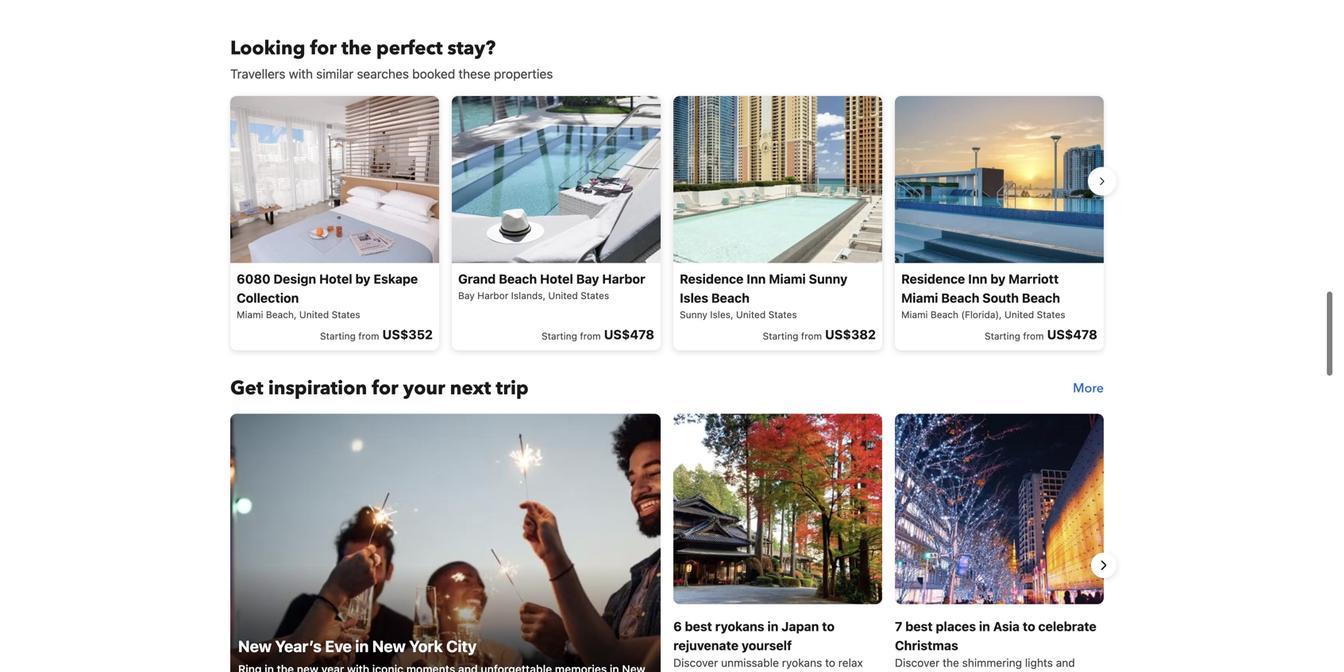 Task type: vqa. For each thing, say whether or not it's contained in the screenshot.
second Residence from right
yes



Task type: describe. For each thing, give the bounding box(es) containing it.
starting from us$352
[[320, 327, 433, 342]]

inn for miami
[[747, 271, 766, 287]]

7 best places in asia to celebrate christmas discover the shimmering lights and festive sights of asia's holiday season.
[[895, 619, 1097, 673]]

the inside 7 best places in asia to celebrate christmas discover the shimmering lights and festive sights of asia's holiday season.
[[943, 657, 959, 670]]

properties
[[494, 66, 553, 81]]

starting from us$478 for marriott
[[985, 327, 1098, 342]]

from for sunny
[[801, 331, 822, 342]]

6080 design hotel by eskape collection miami beach, united states
[[237, 271, 418, 320]]

and inside 6 best ryokans in japan to rejuvenate yourself discover unmissable ryokans to relax and unwind in style.
[[673, 673, 693, 673]]

new year's eve in new york city link
[[230, 414, 661, 673]]

from for marriott
[[1023, 331, 1044, 342]]

looking for the perfect stay? travellers with similar searches booked these properties
[[230, 35, 553, 81]]

miami inside 6080 design hotel by eskape collection miami beach, united states
[[237, 309, 263, 320]]

us$478 for grand beach hotel bay harbor
[[604, 327, 654, 342]]

states for sunny
[[768, 309, 797, 320]]

1 vertical spatial bay
[[458, 290, 475, 301]]

beach inside residence inn miami sunny isles beach sunny isles, united states
[[711, 291, 750, 306]]

states for by
[[332, 309, 360, 320]]

more
[[1073, 380, 1104, 397]]

from for bay
[[580, 331, 601, 342]]

islands,
[[511, 290, 546, 301]]

6 best ryokans in japan to rejuvenate yourself image
[[673, 414, 882, 605]]

festive
[[895, 673, 929, 673]]

similar
[[316, 66, 354, 81]]

the inside looking for the perfect stay? travellers with similar searches booked these properties
[[341, 35, 372, 61]]

places
[[936, 619, 976, 634]]

2 new from the left
[[372, 637, 406, 656]]

united for inn
[[736, 309, 766, 320]]

in for japan
[[768, 619, 779, 634]]

your
[[403, 375, 445, 402]]

residence inn miami sunny isles beach sunny isles, united states
[[680, 271, 848, 320]]

shimmering
[[962, 657, 1022, 670]]

marriott
[[1009, 271, 1059, 287]]

stay?
[[448, 35, 496, 61]]

celebrate
[[1038, 619, 1097, 634]]

0 horizontal spatial sunny
[[680, 309, 708, 320]]

eskape
[[374, 271, 418, 287]]

grand beach hotel bay harbor bay harbor islands, united states
[[458, 271, 645, 301]]

7
[[895, 619, 903, 634]]

1 horizontal spatial bay
[[576, 271, 599, 287]]

us$352
[[382, 327, 433, 342]]

us$478 for residence inn by marriott miami beach south beach
[[1047, 327, 1098, 342]]

beach down marriott
[[1022, 291, 1060, 306]]

to for asia
[[1023, 619, 1035, 634]]

1 vertical spatial harbor
[[477, 290, 509, 301]]

by inside 'residence inn by marriott miami beach south beach miami beach (florida), united states'
[[991, 271, 1006, 287]]

starting from us$382
[[763, 327, 876, 342]]

discover for 7 best places in asia to celebrate christmas
[[895, 657, 940, 670]]

residence for miami
[[901, 271, 965, 287]]

from for by
[[358, 331, 379, 342]]

to for japan
[[822, 619, 835, 634]]

city
[[446, 637, 477, 656]]

beach,
[[266, 309, 297, 320]]

7 best places in asia to celebrate christmas image
[[895, 414, 1104, 605]]

asia's
[[979, 673, 1009, 673]]

of
[[966, 673, 976, 673]]

design
[[274, 271, 316, 287]]

discover for 6 best ryokans in japan to rejuvenate yourself
[[673, 657, 718, 670]]

beach up (florida),
[[941, 291, 980, 306]]

1 new from the left
[[238, 637, 272, 656]]

inn for by
[[968, 271, 988, 287]]

by inside 6080 design hotel by eskape collection miami beach, united states
[[355, 271, 371, 287]]

booked
[[412, 66, 455, 81]]



Task type: locate. For each thing, give the bounding box(es) containing it.
starting down 6080 design hotel by eskape collection miami beach, united states at the top of the page
[[320, 331, 356, 342]]

and up season.
[[1056, 657, 1075, 670]]

starting from us$478
[[542, 327, 654, 342], [985, 327, 1098, 342]]

best up rejuvenate
[[685, 619, 712, 634]]

0 horizontal spatial discover
[[673, 657, 718, 670]]

2 starting from us$478 from the left
[[985, 327, 1098, 342]]

get
[[230, 375, 263, 402]]

1 horizontal spatial sunny
[[809, 271, 848, 287]]

0 vertical spatial bay
[[576, 271, 599, 287]]

starting inside starting from us$352
[[320, 331, 356, 342]]

discover up festive
[[895, 657, 940, 670]]

hotel inside the grand beach hotel bay harbor bay harbor islands, united states
[[540, 271, 573, 287]]

(florida),
[[961, 309, 1002, 320]]

starting down the grand beach hotel bay harbor bay harbor islands, united states
[[542, 331, 577, 342]]

residence up isles
[[680, 271, 744, 287]]

1 best from the left
[[685, 619, 712, 634]]

the up the sights
[[943, 657, 959, 670]]

asia
[[993, 619, 1020, 634]]

perfect
[[376, 35, 443, 61]]

hotel up islands,
[[540, 271, 573, 287]]

starting from us$478 down the grand beach hotel bay harbor bay harbor islands, united states
[[542, 327, 654, 342]]

relax
[[838, 657, 863, 670]]

united inside residence inn miami sunny isles beach sunny isles, united states
[[736, 309, 766, 320]]

to right asia
[[1023, 619, 1035, 634]]

1 residence from the left
[[680, 271, 744, 287]]

1 vertical spatial sunny
[[680, 309, 708, 320]]

starting for isles,
[[763, 331, 799, 342]]

grand
[[458, 271, 496, 287]]

holiday
[[1012, 673, 1049, 673]]

0 vertical spatial harbor
[[602, 271, 645, 287]]

2 inn from the left
[[968, 271, 988, 287]]

best for 7
[[906, 619, 933, 634]]

residence for isles
[[680, 271, 744, 287]]

1 horizontal spatial starting from us$478
[[985, 327, 1098, 342]]

residence inn by marriott miami beach south beach miami beach (florida), united states
[[901, 271, 1066, 320]]

states up starting from us$382
[[768, 309, 797, 320]]

eve
[[325, 637, 352, 656]]

best inside 7 best places in asia to celebrate christmas discover the shimmering lights and festive sights of asia's holiday season.
[[906, 619, 933, 634]]

from
[[358, 331, 379, 342], [580, 331, 601, 342], [801, 331, 822, 342], [1023, 331, 1044, 342]]

from inside starting from us$382
[[801, 331, 822, 342]]

0 horizontal spatial best
[[685, 619, 712, 634]]

2 residence from the left
[[901, 271, 965, 287]]

beach left (florida),
[[931, 309, 959, 320]]

2 hotel from the left
[[540, 271, 573, 287]]

and
[[1056, 657, 1075, 670], [673, 673, 693, 673]]

to left relax
[[825, 657, 835, 670]]

new left york
[[372, 637, 406, 656]]

for up similar
[[310, 35, 337, 61]]

season.
[[1052, 673, 1091, 673]]

region
[[218, 90, 1117, 357]]

harbor
[[602, 271, 645, 287], [477, 290, 509, 301]]

searches
[[357, 66, 409, 81]]

bay
[[576, 271, 599, 287], [458, 290, 475, 301]]

from down the grand beach hotel bay harbor bay harbor islands, united states
[[580, 331, 601, 342]]

christmas
[[895, 638, 958, 653]]

miami inside residence inn miami sunny isles beach sunny isles, united states
[[769, 271, 806, 287]]

1 us$478 from the left
[[604, 327, 654, 342]]

1 horizontal spatial hotel
[[540, 271, 573, 287]]

1 starting from us$478 from the left
[[542, 327, 654, 342]]

states inside residence inn miami sunny isles beach sunny isles, united states
[[768, 309, 797, 320]]

sunny up starting from us$382
[[809, 271, 848, 287]]

starting down residence inn miami sunny isles beach sunny isles, united states at the right top
[[763, 331, 799, 342]]

0 horizontal spatial ryokans
[[715, 619, 764, 634]]

0 horizontal spatial inn
[[747, 271, 766, 287]]

3 from from the left
[[801, 331, 822, 342]]

6
[[673, 619, 682, 634]]

in down unmissable
[[735, 673, 744, 673]]

us$382
[[825, 327, 876, 342]]

2 best from the left
[[906, 619, 933, 634]]

for left your
[[372, 375, 398, 402]]

0 vertical spatial the
[[341, 35, 372, 61]]

ryokans down japan
[[782, 657, 822, 670]]

ryokans
[[715, 619, 764, 634], [782, 657, 822, 670]]

1 horizontal spatial us$478
[[1047, 327, 1098, 342]]

hotel for by
[[319, 271, 352, 287]]

rejuvenate
[[673, 638, 739, 653]]

next
[[450, 375, 491, 402]]

new
[[238, 637, 272, 656], [372, 637, 406, 656]]

united right islands,
[[548, 290, 578, 301]]

2 starting from the left
[[542, 331, 577, 342]]

states for bay
[[581, 290, 609, 301]]

isles,
[[710, 309, 733, 320]]

looking
[[230, 35, 305, 61]]

1 discover from the left
[[673, 657, 718, 670]]

isles
[[680, 291, 708, 306]]

united for design
[[299, 309, 329, 320]]

year's
[[275, 637, 322, 656]]

1 horizontal spatial harbor
[[602, 271, 645, 287]]

states up starting from us$352
[[332, 309, 360, 320]]

residence
[[680, 271, 744, 287], [901, 271, 965, 287]]

in right eve
[[355, 637, 369, 656]]

united right the beach,
[[299, 309, 329, 320]]

residence inside residence inn miami sunny isles beach sunny isles, united states
[[680, 271, 744, 287]]

in for new
[[355, 637, 369, 656]]

6080
[[237, 271, 271, 287]]

to inside 7 best places in asia to celebrate christmas discover the shimmering lights and festive sights of asia's holiday season.
[[1023, 619, 1035, 634]]

0 horizontal spatial us$478
[[604, 327, 654, 342]]

travellers
[[230, 66, 286, 81]]

lights
[[1025, 657, 1053, 670]]

with
[[289, 66, 313, 81]]

0 vertical spatial sunny
[[809, 271, 848, 287]]

0 horizontal spatial by
[[355, 271, 371, 287]]

inn inside 'residence inn by marriott miami beach south beach miami beach (florida), united states'
[[968, 271, 988, 287]]

sunny down isles
[[680, 309, 708, 320]]

to
[[822, 619, 835, 634], [1023, 619, 1035, 634], [825, 657, 835, 670]]

0 horizontal spatial starting from us$478
[[542, 327, 654, 342]]

get inspiration for your next trip
[[230, 375, 529, 402]]

in inside 7 best places in asia to celebrate christmas discover the shimmering lights and festive sights of asia's holiday season.
[[979, 619, 990, 634]]

more link
[[1073, 376, 1104, 401]]

0 horizontal spatial and
[[673, 673, 693, 673]]

and inside 7 best places in asia to celebrate christmas discover the shimmering lights and festive sights of asia's holiday season.
[[1056, 657, 1075, 670]]

3 starting from the left
[[763, 331, 799, 342]]

1 by from the left
[[355, 271, 371, 287]]

discover
[[673, 657, 718, 670], [895, 657, 940, 670]]

1 horizontal spatial inn
[[968, 271, 988, 287]]

discover inside 6 best ryokans in japan to rejuvenate yourself discover unmissable ryokans to relax and unwind in style.
[[673, 657, 718, 670]]

starting inside starting from us$382
[[763, 331, 799, 342]]

region containing 6080 design hotel by eskape collection
[[218, 90, 1117, 357]]

best right 7
[[906, 619, 933, 634]]

0 horizontal spatial harbor
[[477, 290, 509, 301]]

the
[[341, 35, 372, 61], [943, 657, 959, 670]]

best
[[685, 619, 712, 634], [906, 619, 933, 634]]

and left "unwind"
[[673, 673, 693, 673]]

4 starting from the left
[[985, 331, 1021, 342]]

2 us$478 from the left
[[1047, 327, 1098, 342]]

united for beach
[[548, 290, 578, 301]]

1 horizontal spatial and
[[1056, 657, 1075, 670]]

unmissable
[[721, 657, 779, 670]]

the up similar
[[341, 35, 372, 61]]

starting from us$478 down south
[[985, 327, 1098, 342]]

residence inside 'residence inn by marriott miami beach south beach miami beach (florida), united states'
[[901, 271, 965, 287]]

collection
[[237, 291, 299, 306]]

trip
[[496, 375, 529, 402]]

united down south
[[1005, 309, 1034, 320]]

1 horizontal spatial discover
[[895, 657, 940, 670]]

starting for beach,
[[320, 331, 356, 342]]

beach up islands,
[[499, 271, 537, 287]]

1 horizontal spatial for
[[372, 375, 398, 402]]

hotel right "design"
[[319, 271, 352, 287]]

6 best ryokans in japan to rejuvenate yourself discover unmissable ryokans to relax and unwind in style.
[[673, 619, 863, 673]]

1 starting from the left
[[320, 331, 356, 342]]

1 horizontal spatial the
[[943, 657, 959, 670]]

starting
[[320, 331, 356, 342], [542, 331, 577, 342], [763, 331, 799, 342], [985, 331, 1021, 342]]

beach
[[499, 271, 537, 287], [711, 291, 750, 306], [941, 291, 980, 306], [1022, 291, 1060, 306], [931, 309, 959, 320]]

united right "isles,"
[[736, 309, 766, 320]]

beach up "isles,"
[[711, 291, 750, 306]]

japan
[[782, 619, 819, 634]]

0 horizontal spatial new
[[238, 637, 272, 656]]

by
[[355, 271, 371, 287], [991, 271, 1006, 287]]

for
[[310, 35, 337, 61], [372, 375, 398, 402]]

0 vertical spatial ryokans
[[715, 619, 764, 634]]

from inside starting from us$352
[[358, 331, 379, 342]]

united inside 'residence inn by marriott miami beach south beach miami beach (florida), united states'
[[1005, 309, 1034, 320]]

yourself
[[742, 638, 792, 653]]

from down marriott
[[1023, 331, 1044, 342]]

0 vertical spatial and
[[1056, 657, 1075, 670]]

1 horizontal spatial new
[[372, 637, 406, 656]]

states right islands,
[[581, 290, 609, 301]]

hotel for bay
[[540, 271, 573, 287]]

york
[[409, 637, 443, 656]]

1 horizontal spatial by
[[991, 271, 1006, 287]]

in left asia
[[979, 619, 990, 634]]

new year's eve in new york city region
[[218, 414, 1117, 673]]

unwind
[[696, 673, 732, 673]]

discover down rejuvenate
[[673, 657, 718, 670]]

ryokans up yourself
[[715, 619, 764, 634]]

in for asia
[[979, 619, 990, 634]]

next image
[[1094, 556, 1113, 575]]

sights
[[932, 673, 963, 673]]

1 vertical spatial the
[[943, 657, 959, 670]]

states inside the grand beach hotel bay harbor bay harbor islands, united states
[[581, 290, 609, 301]]

starting for beach
[[985, 331, 1021, 342]]

states down marriott
[[1037, 309, 1066, 320]]

0 horizontal spatial the
[[341, 35, 372, 61]]

starting from us$478 for bay
[[542, 327, 654, 342]]

in
[[768, 619, 779, 634], [979, 619, 990, 634], [355, 637, 369, 656], [735, 673, 744, 673]]

1 from from the left
[[358, 331, 379, 342]]

south
[[983, 291, 1019, 306]]

starting down (florida),
[[985, 331, 1021, 342]]

miami
[[769, 271, 806, 287], [901, 291, 938, 306], [237, 309, 263, 320], [901, 309, 928, 320]]

2 by from the left
[[991, 271, 1006, 287]]

us$478
[[604, 327, 654, 342], [1047, 327, 1098, 342]]

1 vertical spatial for
[[372, 375, 398, 402]]

states inside 'residence inn by marriott miami beach south beach miami beach (florida), united states'
[[1037, 309, 1066, 320]]

hotel inside 6080 design hotel by eskape collection miami beach, united states
[[319, 271, 352, 287]]

2 discover from the left
[[895, 657, 940, 670]]

1 vertical spatial ryokans
[[782, 657, 822, 670]]

0 horizontal spatial hotel
[[319, 271, 352, 287]]

style.
[[747, 673, 775, 673]]

inspiration
[[268, 375, 367, 402]]

sunny
[[809, 271, 848, 287], [680, 309, 708, 320]]

united inside 6080 design hotel by eskape collection miami beach, united states
[[299, 309, 329, 320]]

0 horizontal spatial bay
[[458, 290, 475, 301]]

1 horizontal spatial best
[[906, 619, 933, 634]]

from left us$352
[[358, 331, 379, 342]]

states
[[581, 290, 609, 301], [332, 309, 360, 320], [768, 309, 797, 320], [1037, 309, 1066, 320]]

0 horizontal spatial residence
[[680, 271, 744, 287]]

hotel
[[319, 271, 352, 287], [540, 271, 573, 287]]

beach inside the grand beach hotel bay harbor bay harbor islands, united states
[[499, 271, 537, 287]]

1 vertical spatial and
[[673, 673, 693, 673]]

from left us$382
[[801, 331, 822, 342]]

2 from from the left
[[580, 331, 601, 342]]

0 horizontal spatial for
[[310, 35, 337, 61]]

new year's eve in new york city
[[238, 637, 477, 656]]

4 from from the left
[[1023, 331, 1044, 342]]

discover inside 7 best places in asia to celebrate christmas discover the shimmering lights and festive sights of asia's holiday season.
[[895, 657, 940, 670]]

for inside looking for the perfect stay? travellers with similar searches booked these properties
[[310, 35, 337, 61]]

residence up (florida),
[[901, 271, 965, 287]]

1 inn from the left
[[747, 271, 766, 287]]

new left year's
[[238, 637, 272, 656]]

in up yourself
[[768, 619, 779, 634]]

to right japan
[[822, 619, 835, 634]]

united inside the grand beach hotel bay harbor bay harbor islands, united states
[[548, 290, 578, 301]]

1 horizontal spatial ryokans
[[782, 657, 822, 670]]

united
[[548, 290, 578, 301], [299, 309, 329, 320], [736, 309, 766, 320], [1005, 309, 1034, 320]]

starting for islands,
[[542, 331, 577, 342]]

these
[[459, 66, 491, 81]]

1 horizontal spatial residence
[[901, 271, 965, 287]]

inn inside residence inn miami sunny isles beach sunny isles, united states
[[747, 271, 766, 287]]

by left "eskape"
[[355, 271, 371, 287]]

states inside 6080 design hotel by eskape collection miami beach, united states
[[332, 309, 360, 320]]

1 hotel from the left
[[319, 271, 352, 287]]

by up south
[[991, 271, 1006, 287]]

inn
[[747, 271, 766, 287], [968, 271, 988, 287]]

best inside 6 best ryokans in japan to rejuvenate yourself discover unmissable ryokans to relax and unwind in style.
[[685, 619, 712, 634]]

0 vertical spatial for
[[310, 35, 337, 61]]

best for 6
[[685, 619, 712, 634]]



